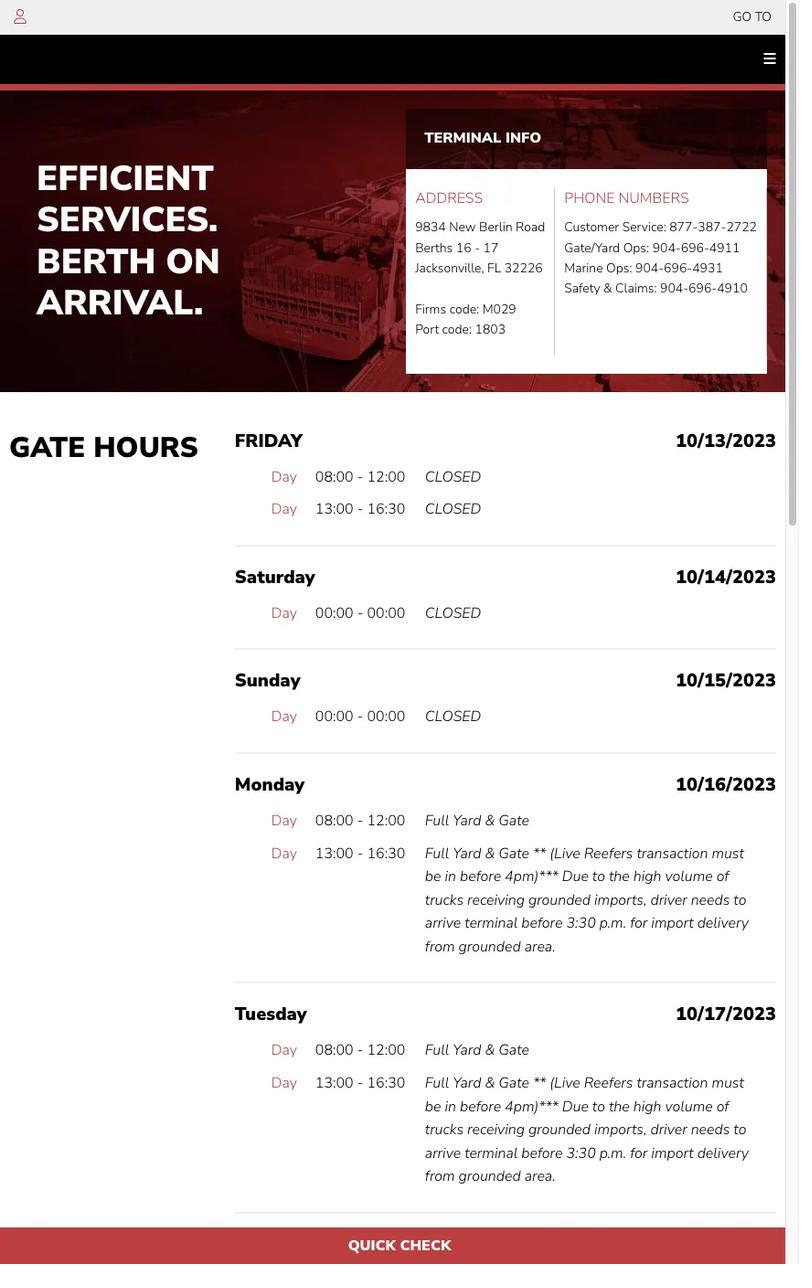 Task type: vqa. For each thing, say whether or not it's contained in the screenshot.


Task type: locate. For each thing, give the bounding box(es) containing it.
4 closed from the top
[[425, 707, 481, 727]]

ops: up claims:
[[606, 260, 632, 277]]

1 receiving from the top
[[467, 890, 525, 911]]

0 vertical spatial trucks
[[425, 890, 464, 911]]

3 13:00 - 16:30 from the top
[[315, 1074, 405, 1094]]

2 13:00 - 16:30 from the top
[[315, 844, 405, 864]]

0 vertical spatial needs
[[691, 890, 730, 911]]

needs for 10/17/2023
[[691, 1120, 730, 1141]]

3 08:00 from the top
[[315, 1041, 354, 1061]]

needs
[[691, 890, 730, 911], [691, 1120, 730, 1141]]

driver
[[651, 890, 687, 911], [651, 1120, 687, 1141]]

driver for 10/17/2023
[[651, 1120, 687, 1141]]

3 12:00 from the top
[[367, 1041, 405, 1061]]

08:00 - 12:00 for tuesday
[[315, 1041, 405, 1061]]

** for 10/16/2023
[[533, 844, 546, 864]]

16
[[456, 239, 472, 257]]

to
[[592, 867, 605, 887], [734, 890, 747, 911], [592, 1097, 605, 1117], [734, 1120, 747, 1141]]

trucks for monday
[[425, 890, 464, 911]]

delivery up 10/18/2023
[[697, 1144, 749, 1164]]

on
[[166, 238, 220, 285]]

1 day from the top
[[271, 467, 297, 487]]

2 must from the top
[[712, 1074, 744, 1094]]

area.
[[525, 937, 556, 957], [525, 1167, 556, 1187]]

1 p.m. from the top
[[600, 914, 627, 934]]

4pm)*** for 10/17/2023
[[505, 1097, 559, 1117]]

1 driver from the top
[[651, 890, 687, 911]]

(live for 10/16/2023
[[550, 844, 580, 864]]

13:00 for tuesday
[[315, 1074, 354, 1094]]

0 vertical spatial transaction
[[637, 844, 708, 864]]

p.m.
[[600, 914, 627, 934], [600, 1144, 627, 1164]]

2 from from the top
[[425, 1167, 455, 1187]]

1 vertical spatial the
[[609, 1097, 630, 1117]]

info
[[506, 128, 541, 148]]

1 vertical spatial 16:30
[[367, 844, 405, 864]]

0 vertical spatial volume
[[665, 867, 713, 887]]

arrive for tuesday
[[425, 1144, 461, 1164]]

12:00 for tuesday
[[367, 1041, 405, 1061]]

1 vertical spatial area.
[[525, 1167, 556, 1187]]

0 vertical spatial **
[[533, 844, 546, 864]]

1 vertical spatial 08:00
[[315, 811, 354, 831]]

2 08:00 from the top
[[315, 811, 354, 831]]

0 vertical spatial (live
[[550, 844, 580, 864]]

0 vertical spatial area.
[[525, 937, 556, 957]]

904-
[[653, 239, 681, 257], [636, 260, 664, 277], [660, 280, 689, 298]]

phone
[[564, 188, 615, 208]]

0 vertical spatial 08:00 - 12:00
[[315, 467, 405, 487]]

1 (live from the top
[[550, 844, 580, 864]]

8 day from the top
[[271, 1074, 297, 1094]]

be for monday
[[425, 867, 441, 887]]

1 vertical spatial arrive
[[425, 1144, 461, 1164]]

1 vertical spatial import
[[651, 1144, 694, 1164]]

reefers for 10/16/2023
[[584, 844, 633, 864]]

2 day from the top
[[271, 499, 297, 520]]

of
[[717, 867, 729, 887], [717, 1097, 729, 1117]]

2 the from the top
[[609, 1097, 630, 1117]]

10/17/2023
[[676, 1003, 776, 1027]]

2 13:00 from the top
[[315, 844, 354, 864]]

696-
[[681, 239, 709, 257], [664, 260, 692, 277], [689, 280, 717, 298]]

1 vertical spatial 00:00 - 00:00
[[315, 707, 405, 727]]

tuesday
[[235, 1003, 307, 1027]]

grounded
[[529, 890, 591, 911], [459, 937, 521, 957], [529, 1120, 591, 1141], [459, 1167, 521, 1187]]

1 vertical spatial transaction
[[637, 1074, 708, 1094]]

1 be from the top
[[425, 867, 441, 887]]

1 vertical spatial 4pm)***
[[505, 1097, 559, 1117]]

1 vertical spatial be
[[425, 1097, 441, 1117]]

1 vertical spatial reefers
[[584, 1074, 633, 1094]]

904- right claims:
[[660, 280, 689, 298]]

delivery
[[697, 914, 749, 934], [697, 1144, 749, 1164]]

1 from from the top
[[425, 937, 455, 957]]

0 vertical spatial delivery
[[697, 914, 749, 934]]

1 full from the top
[[425, 811, 449, 831]]

1 vertical spatial **
[[533, 1074, 546, 1094]]

2 driver from the top
[[651, 1120, 687, 1141]]

in for monday
[[445, 867, 456, 887]]

sunday
[[235, 669, 300, 693]]

4 full from the top
[[425, 1074, 449, 1094]]

1 vertical spatial imports,
[[594, 1120, 647, 1141]]

0 vertical spatial full yard & gate
[[425, 811, 529, 831]]

full yard & gate ** (live reefers transaction must be in before 4pm)*** due to the high volume of trucks receiving grounded imports, driver needs to arrive terminal before 3:30 p.m. for import delivery from grounded area. for 10/16/2023
[[425, 844, 749, 957]]

1 vertical spatial high
[[633, 1097, 662, 1117]]

0 vertical spatial 3:30
[[566, 914, 596, 934]]

ops: down the service:
[[623, 239, 649, 257]]

2 due from the top
[[562, 1097, 589, 1117]]

trucks
[[425, 890, 464, 911], [425, 1120, 464, 1141]]

1 vertical spatial volume
[[665, 1097, 713, 1117]]

1 vertical spatial 08:00 - 12:00
[[315, 811, 405, 831]]

check
[[400, 1236, 451, 1257]]

1 vertical spatial 13:00
[[315, 844, 354, 864]]

1 yard from the top
[[453, 811, 481, 831]]

transaction down 10/17/2023
[[637, 1074, 708, 1094]]

0 vertical spatial arrive
[[425, 914, 461, 934]]

1 import from the top
[[651, 914, 694, 934]]

delivery up 10/17/2023
[[697, 914, 749, 934]]

1 ** from the top
[[533, 844, 546, 864]]

1 vertical spatial terminal
[[465, 1144, 518, 1164]]

1 vertical spatial receiving
[[467, 1120, 525, 1141]]

0 vertical spatial must
[[712, 844, 744, 864]]

full yard & gate
[[425, 811, 529, 831], [425, 1041, 529, 1061]]

be
[[425, 867, 441, 887], [425, 1097, 441, 1117]]

address
[[415, 188, 483, 208]]

00:00 - 00:00 for saturday
[[315, 603, 405, 623]]

0 vertical spatial reefers
[[584, 844, 633, 864]]

transaction down 10/16/2023
[[637, 844, 708, 864]]

0 vertical spatial receiving
[[467, 890, 525, 911]]

code:
[[450, 301, 479, 318], [442, 321, 472, 338]]

area. for 10/16/2023
[[525, 937, 556, 957]]

0 vertical spatial for
[[630, 914, 648, 934]]

4911
[[709, 239, 740, 257]]

13:00
[[315, 499, 354, 520], [315, 844, 354, 864], [315, 1074, 354, 1094]]

2 reefers from the top
[[584, 1074, 633, 1094]]

0 vertical spatial of
[[717, 867, 729, 887]]

be for tuesday
[[425, 1097, 441, 1117]]

**
[[533, 844, 546, 864], [533, 1074, 546, 1094]]

fl
[[488, 260, 501, 277]]

1 due from the top
[[562, 867, 589, 887]]

0 vertical spatial high
[[633, 867, 662, 887]]

1 08:00 - 12:00 from the top
[[315, 467, 405, 487]]

1 13:00 from the top
[[315, 499, 354, 520]]

3 16:30 from the top
[[367, 1074, 405, 1094]]

1 reefers from the top
[[584, 844, 633, 864]]

1 must from the top
[[712, 844, 744, 864]]

ops:
[[623, 239, 649, 257], [606, 260, 632, 277]]

12:00
[[367, 467, 405, 487], [367, 811, 405, 831], [367, 1041, 405, 1061]]

in
[[445, 867, 456, 887], [445, 1097, 456, 1117]]

2 of from the top
[[717, 1097, 729, 1117]]

1 vertical spatial for
[[630, 1144, 648, 1164]]

1 arrive from the top
[[425, 914, 461, 934]]

08:00 - 12:00
[[315, 467, 405, 487], [315, 811, 405, 831], [315, 1041, 405, 1061]]

gate
[[9, 428, 85, 467], [499, 811, 529, 831], [499, 844, 529, 864], [499, 1041, 529, 1061], [499, 1074, 529, 1094]]

import
[[651, 914, 694, 934], [651, 1144, 694, 1164]]

2 vertical spatial 16:30
[[367, 1074, 405, 1094]]

1 vertical spatial (live
[[550, 1074, 580, 1094]]

16:30 for monday
[[367, 844, 405, 864]]

0 vertical spatial import
[[651, 914, 694, 934]]

2 full yard & gate ** (live reefers transaction must be in before 4pm)*** due to the high volume of trucks receiving grounded imports, driver needs to arrive terminal before 3:30 p.m. for import delivery from grounded area. from the top
[[425, 1074, 749, 1187]]

1 transaction from the top
[[637, 844, 708, 864]]

0 vertical spatial 00:00 - 00:00
[[315, 603, 405, 623]]

the
[[609, 867, 630, 887], [609, 1097, 630, 1117]]

high
[[633, 867, 662, 887], [633, 1097, 662, 1117]]

service:
[[622, 219, 666, 236]]

gate/yard
[[564, 239, 620, 257]]

must
[[712, 844, 744, 864], [712, 1074, 744, 1094]]

receiving
[[467, 890, 525, 911], [467, 1120, 525, 1141]]

0 vertical spatial 13:00
[[315, 499, 354, 520]]

for
[[630, 914, 648, 934], [630, 1144, 648, 1164]]

imports, for 10/17/2023
[[594, 1120, 647, 1141]]

receiving for 10/17/2023
[[467, 1120, 525, 1141]]

0 vertical spatial 12:00
[[367, 467, 405, 487]]

1 12:00 from the top
[[367, 467, 405, 487]]

2 full yard & gate from the top
[[425, 1041, 529, 1061]]

volume for 10/17/2023
[[665, 1097, 713, 1117]]

3:30 for 10/17/2023
[[566, 1144, 596, 1164]]

1 vertical spatial full yard & gate
[[425, 1041, 529, 1061]]

2 p.m. from the top
[[600, 1144, 627, 1164]]

3 13:00 from the top
[[315, 1074, 354, 1094]]

2 12:00 from the top
[[367, 811, 405, 831]]

must down 10/17/2023
[[712, 1074, 744, 1094]]

1 vertical spatial 13:00 - 16:30
[[315, 844, 405, 864]]

4pm)***
[[505, 867, 559, 887], [505, 1097, 559, 1117]]

for for 10/17/2023
[[630, 1144, 648, 1164]]

2 trucks from the top
[[425, 1120, 464, 1141]]

transaction for 10/16/2023
[[637, 844, 708, 864]]

from for monday
[[425, 937, 455, 957]]

2 00:00 - 00:00 from the top
[[315, 707, 405, 727]]

2 imports, from the top
[[594, 1120, 647, 1141]]

0 vertical spatial due
[[562, 867, 589, 887]]

1 closed from the top
[[425, 467, 481, 487]]

of for 10/17/2023
[[717, 1097, 729, 1117]]

904- down 877-
[[653, 239, 681, 257]]

yard
[[453, 811, 481, 831], [453, 844, 481, 864], [453, 1041, 481, 1061], [453, 1074, 481, 1094]]

2 area. from the top
[[525, 1167, 556, 1187]]

arrive
[[425, 914, 461, 934], [425, 1144, 461, 1164]]

closed for friday
[[425, 467, 481, 487]]

1 of from the top
[[717, 867, 729, 887]]

3 08:00 - 12:00 from the top
[[315, 1041, 405, 1061]]

1 vertical spatial full yard & gate ** (live reefers transaction must be in before 4pm)*** due to the high volume of trucks receiving grounded imports, driver needs to arrive terminal before 3:30 p.m. for import delivery from grounded area.
[[425, 1074, 749, 1187]]

2 receiving from the top
[[467, 1120, 525, 1141]]

1 vertical spatial 904-
[[636, 260, 664, 277]]

2 delivery from the top
[[697, 1144, 749, 1164]]

1 imports, from the top
[[594, 890, 647, 911]]

1 full yard & gate from the top
[[425, 811, 529, 831]]

1 vertical spatial trucks
[[425, 1120, 464, 1141]]

1 needs from the top
[[691, 890, 730, 911]]

1 trucks from the top
[[425, 890, 464, 911]]

904- up claims:
[[636, 260, 664, 277]]

2 vertical spatial 13:00
[[315, 1074, 354, 1094]]

2 arrive from the top
[[425, 1144, 461, 1164]]

1 vertical spatial of
[[717, 1097, 729, 1117]]

closed
[[425, 467, 481, 487], [425, 499, 481, 520], [425, 603, 481, 623], [425, 707, 481, 727]]

0 vertical spatial 16:30
[[367, 499, 405, 520]]

area. for 10/17/2023
[[525, 1167, 556, 1187]]

1 vertical spatial needs
[[691, 1120, 730, 1141]]

2 needs from the top
[[691, 1120, 730, 1141]]

full yard & gate for monday
[[425, 811, 529, 831]]

delivery for 10/16/2023
[[697, 914, 749, 934]]

(live
[[550, 844, 580, 864], [550, 1074, 580, 1094]]

1 vertical spatial 12:00
[[367, 811, 405, 831]]

2 3:30 from the top
[[566, 1144, 596, 1164]]

2 import from the top
[[651, 1144, 694, 1164]]

2 high from the top
[[633, 1097, 662, 1117]]

0 vertical spatial terminal
[[465, 914, 518, 934]]

1 delivery from the top
[[697, 914, 749, 934]]

2 4pm)*** from the top
[[505, 1097, 559, 1117]]

1 vertical spatial in
[[445, 1097, 456, 1117]]

08:00 - 12:00 for friday
[[315, 467, 405, 487]]

1 high from the top
[[633, 867, 662, 887]]

2 yard from the top
[[453, 844, 481, 864]]

3 closed from the top
[[425, 603, 481, 623]]

&
[[604, 280, 612, 298], [485, 811, 495, 831], [485, 844, 495, 864], [485, 1041, 495, 1061], [485, 1074, 495, 1094]]

3 yard from the top
[[453, 1041, 481, 1061]]

needs for 10/16/2023
[[691, 890, 730, 911]]

2 ** from the top
[[533, 1074, 546, 1094]]

0 vertical spatial 13:00 - 16:30
[[315, 499, 405, 520]]

2 (live from the top
[[550, 1074, 580, 1094]]

1 08:00 from the top
[[315, 467, 354, 487]]

2 08:00 - 12:00 from the top
[[315, 811, 405, 831]]

p.m. for 10/17/2023
[[600, 1144, 627, 1164]]

must for 10/16/2023
[[712, 844, 744, 864]]

friday
[[235, 428, 303, 453]]

go to
[[733, 8, 772, 26]]

1 in from the top
[[445, 867, 456, 887]]

2 16:30 from the top
[[367, 844, 405, 864]]

the for 10/16/2023
[[609, 867, 630, 887]]

monday
[[235, 773, 305, 797]]

4pm)*** for 10/16/2023
[[505, 867, 559, 887]]

1 vertical spatial driver
[[651, 1120, 687, 1141]]

day
[[271, 467, 297, 487], [271, 499, 297, 520], [271, 603, 297, 623], [271, 707, 297, 727], [271, 811, 297, 831], [271, 844, 297, 864], [271, 1041, 297, 1061], [271, 1074, 297, 1094]]

p.m. for 10/16/2023
[[600, 914, 627, 934]]

1 00:00 - 00:00 from the top
[[315, 603, 405, 623]]

0 vertical spatial be
[[425, 867, 441, 887]]

2 vertical spatial 12:00
[[367, 1041, 405, 1061]]

0 vertical spatial imports,
[[594, 890, 647, 911]]

1 full yard & gate ** (live reefers transaction must be in before 4pm)*** due to the high volume of trucks receiving grounded imports, driver needs to arrive terminal before 3:30 p.m. for import delivery from grounded area. from the top
[[425, 844, 749, 957]]

1 volume from the top
[[665, 867, 713, 887]]

0 vertical spatial driver
[[651, 890, 687, 911]]

1 3:30 from the top
[[566, 914, 596, 934]]

3:30
[[566, 914, 596, 934], [566, 1144, 596, 1164]]

0 vertical spatial in
[[445, 867, 456, 887]]

0 vertical spatial 08:00
[[315, 467, 354, 487]]

2 vertical spatial 08:00
[[315, 1041, 354, 1061]]

877-
[[670, 219, 698, 236]]

2 volume from the top
[[665, 1097, 713, 1117]]

1 the from the top
[[609, 867, 630, 887]]

code: right "port"
[[442, 321, 472, 338]]

4910
[[717, 280, 748, 298]]

1 vertical spatial 3:30
[[566, 1144, 596, 1164]]

0 vertical spatial ops:
[[623, 239, 649, 257]]

full
[[425, 811, 449, 831], [425, 844, 449, 864], [425, 1041, 449, 1061], [425, 1074, 449, 1094]]

13:00 - 16:30 for tuesday
[[315, 1074, 405, 1094]]

from for tuesday
[[425, 1167, 455, 1187]]

0 vertical spatial 4pm)***
[[505, 867, 559, 887]]

2 be from the top
[[425, 1097, 441, 1117]]

2 vertical spatial 13:00 - 16:30
[[315, 1074, 405, 1094]]

2 in from the top
[[445, 1097, 456, 1117]]

1 4pm)*** from the top
[[505, 867, 559, 887]]

0 vertical spatial full yard & gate ** (live reefers transaction must be in before 4pm)*** due to the high volume of trucks receiving grounded imports, driver needs to arrive terminal before 3:30 p.m. for import delivery from grounded area.
[[425, 844, 749, 957]]

due
[[562, 867, 589, 887], [562, 1097, 589, 1117]]

1 vertical spatial from
[[425, 1167, 455, 1187]]

00:00
[[315, 603, 354, 623], [367, 603, 405, 623], [315, 707, 354, 727], [367, 707, 405, 727]]

2 transaction from the top
[[637, 1074, 708, 1094]]

08:00 for monday
[[315, 811, 354, 831]]

1 for from the top
[[630, 914, 648, 934]]

00:00 - 00:00
[[315, 603, 405, 623], [315, 707, 405, 727]]

2 full from the top
[[425, 844, 449, 864]]

- inside 9834 new berlin road berths 16 - 17 jacksonville, fl 32226
[[475, 239, 480, 257]]

13:00 for friday
[[315, 499, 354, 520]]

code: up the 1803
[[450, 301, 479, 318]]

1 13:00 - 16:30 from the top
[[315, 499, 405, 520]]

2 vertical spatial 08:00 - 12:00
[[315, 1041, 405, 1061]]

1 terminal from the top
[[465, 914, 518, 934]]

3 full from the top
[[425, 1041, 449, 1061]]

1 area. from the top
[[525, 937, 556, 957]]

import for 10/16/2023
[[651, 914, 694, 934]]

0 vertical spatial p.m.
[[600, 914, 627, 934]]

must down 10/16/2023
[[712, 844, 744, 864]]

reefers
[[584, 844, 633, 864], [584, 1074, 633, 1094]]

customer service: 877-387-2722 gate/yard ops: 904-696-4911 marine ops: 904-696-4931 safety & claims: 904-696-4910
[[564, 219, 757, 298]]

1 vertical spatial due
[[562, 1097, 589, 1117]]

9834
[[415, 219, 446, 236]]

1 vertical spatial delivery
[[697, 1144, 749, 1164]]

full yard & gate ** (live reefers transaction must be in before 4pm)*** due to the high volume of trucks receiving grounded imports, driver needs to arrive terminal before 3:30 p.m. for import delivery from grounded area.
[[425, 844, 749, 957], [425, 1074, 749, 1187]]

before
[[460, 867, 501, 887], [522, 914, 563, 934], [460, 1097, 501, 1117], [522, 1144, 563, 1164]]

10/14/2023
[[676, 565, 776, 590]]

volume
[[665, 867, 713, 887], [665, 1097, 713, 1117]]

(live for 10/17/2023
[[550, 1074, 580, 1094]]

2 terminal from the top
[[465, 1144, 518, 1164]]

arrive for monday
[[425, 914, 461, 934]]

2 vertical spatial 696-
[[689, 280, 717, 298]]

1 vertical spatial p.m.
[[600, 1144, 627, 1164]]

1 vertical spatial must
[[712, 1074, 744, 1094]]

2 for from the top
[[630, 1144, 648, 1164]]

0 vertical spatial the
[[609, 867, 630, 887]]

0 vertical spatial from
[[425, 937, 455, 957]]

m029
[[483, 301, 516, 318]]

1 16:30 from the top
[[367, 499, 405, 520]]

for for 10/16/2023
[[630, 914, 648, 934]]



Task type: describe. For each thing, give the bounding box(es) containing it.
387-
[[698, 219, 726, 236]]

0 vertical spatial 696-
[[681, 239, 709, 257]]

bars image
[[764, 51, 776, 66]]

10/18/2023
[[676, 1233, 776, 1257]]

2 vertical spatial 904-
[[660, 280, 689, 298]]

0 vertical spatial code:
[[450, 301, 479, 318]]

berths
[[415, 239, 453, 257]]

marine
[[564, 260, 603, 277]]

3 day from the top
[[271, 603, 297, 623]]

5 day from the top
[[271, 811, 297, 831]]

services.
[[37, 197, 218, 243]]

closed for sunday
[[425, 707, 481, 727]]

** for 10/17/2023
[[533, 1074, 546, 1094]]

1803
[[475, 321, 506, 338]]

13:00 - 16:30 for friday
[[315, 499, 405, 520]]

6 day from the top
[[271, 844, 297, 864]]

13:00 for monday
[[315, 844, 354, 864]]

import for 10/17/2023
[[651, 1144, 694, 1164]]

17
[[483, 239, 499, 257]]

reefers for 10/17/2023
[[584, 1074, 633, 1094]]

wednesday
[[235, 1233, 338, 1257]]

must for 10/17/2023
[[712, 1074, 744, 1094]]

numbers
[[619, 188, 689, 208]]

efficient
[[37, 155, 214, 202]]

16:30 for friday
[[367, 499, 405, 520]]

2 closed from the top
[[425, 499, 481, 520]]

1 vertical spatial ops:
[[606, 260, 632, 277]]

high for 10/17/2023
[[633, 1097, 662, 1117]]

00:00 - 00:00 for sunday
[[315, 707, 405, 727]]

1 vertical spatial code:
[[442, 321, 472, 338]]

16:30 for tuesday
[[367, 1074, 405, 1094]]

08:00 - 12:00 for monday
[[315, 811, 405, 831]]

port
[[415, 321, 439, 338]]

go
[[733, 8, 752, 26]]

4 yard from the top
[[453, 1074, 481, 1094]]

12:00 for friday
[[367, 467, 405, 487]]

hours
[[93, 428, 198, 467]]

to
[[755, 8, 772, 26]]

13:00 - 16:30 for monday
[[315, 844, 405, 864]]

due for 10/16/2023
[[562, 867, 589, 887]]

& inside customer service: 877-387-2722 gate/yard ops: 904-696-4911 marine ops: 904-696-4931 safety & claims: 904-696-4910
[[604, 280, 612, 298]]

full yard & gate ** (live reefers transaction must be in before 4pm)*** due to the high volume of trucks receiving grounded imports, driver needs to arrive terminal before 3:30 p.m. for import delivery from grounded area. for 10/17/2023
[[425, 1074, 749, 1187]]

firms
[[415, 301, 446, 318]]

gate hours
[[9, 428, 198, 467]]

08:00 for tuesday
[[315, 1041, 354, 1061]]

new
[[449, 219, 476, 236]]

terminal for 10/16/2023
[[465, 914, 518, 934]]

receiving for 10/16/2023
[[467, 890, 525, 911]]

user image
[[14, 9, 27, 24]]

in for tuesday
[[445, 1097, 456, 1117]]

berlin
[[479, 219, 513, 236]]

12:00 for monday
[[367, 811, 405, 831]]

terminal for 10/17/2023
[[465, 1144, 518, 1164]]

high for 10/16/2023
[[633, 867, 662, 887]]

trucks for tuesday
[[425, 1120, 464, 1141]]

0 vertical spatial 904-
[[653, 239, 681, 257]]

4 day from the top
[[271, 707, 297, 727]]

road
[[516, 219, 545, 236]]

transaction for 10/17/2023
[[637, 1074, 708, 1094]]

quick check link
[[0, 1228, 799, 1265]]

driver for 10/16/2023
[[651, 890, 687, 911]]

9834 new berlin road berths 16 - 17 jacksonville, fl 32226
[[415, 219, 545, 277]]

10/15/2023
[[676, 669, 776, 693]]

32226
[[505, 260, 543, 277]]

terminal
[[424, 128, 502, 148]]

1 vertical spatial 696-
[[664, 260, 692, 277]]

berth
[[37, 238, 156, 285]]

efficient services. berth on arrival.
[[37, 155, 220, 327]]

safety
[[564, 280, 600, 298]]

jacksonville,
[[415, 260, 484, 277]]

imports, for 10/16/2023
[[594, 890, 647, 911]]

3:30 for 10/16/2023
[[566, 914, 596, 934]]

arrival.
[[37, 280, 203, 327]]

claims:
[[616, 280, 657, 298]]

customer
[[564, 219, 619, 236]]

saturday
[[235, 565, 315, 590]]

volume for 10/16/2023
[[665, 867, 713, 887]]

delivery for 10/17/2023
[[697, 1144, 749, 1164]]

due for 10/17/2023
[[562, 1097, 589, 1117]]

10/16/2023
[[676, 773, 776, 797]]

the for 10/17/2023
[[609, 1097, 630, 1117]]

full yard & gate for tuesday
[[425, 1041, 529, 1061]]

quick check
[[348, 1236, 451, 1257]]

terminal info
[[424, 128, 541, 148]]

closed for saturday
[[425, 603, 481, 623]]

of for 10/16/2023
[[717, 867, 729, 887]]

4931
[[692, 260, 723, 277]]

08:00 for friday
[[315, 467, 354, 487]]

quick
[[348, 1236, 396, 1257]]

10/13/2023
[[676, 428, 776, 453]]

2722
[[726, 219, 757, 236]]

phone numbers
[[564, 188, 689, 208]]

firms code:  m029 port code:  1803
[[415, 301, 516, 338]]

7 day from the top
[[271, 1041, 297, 1061]]



